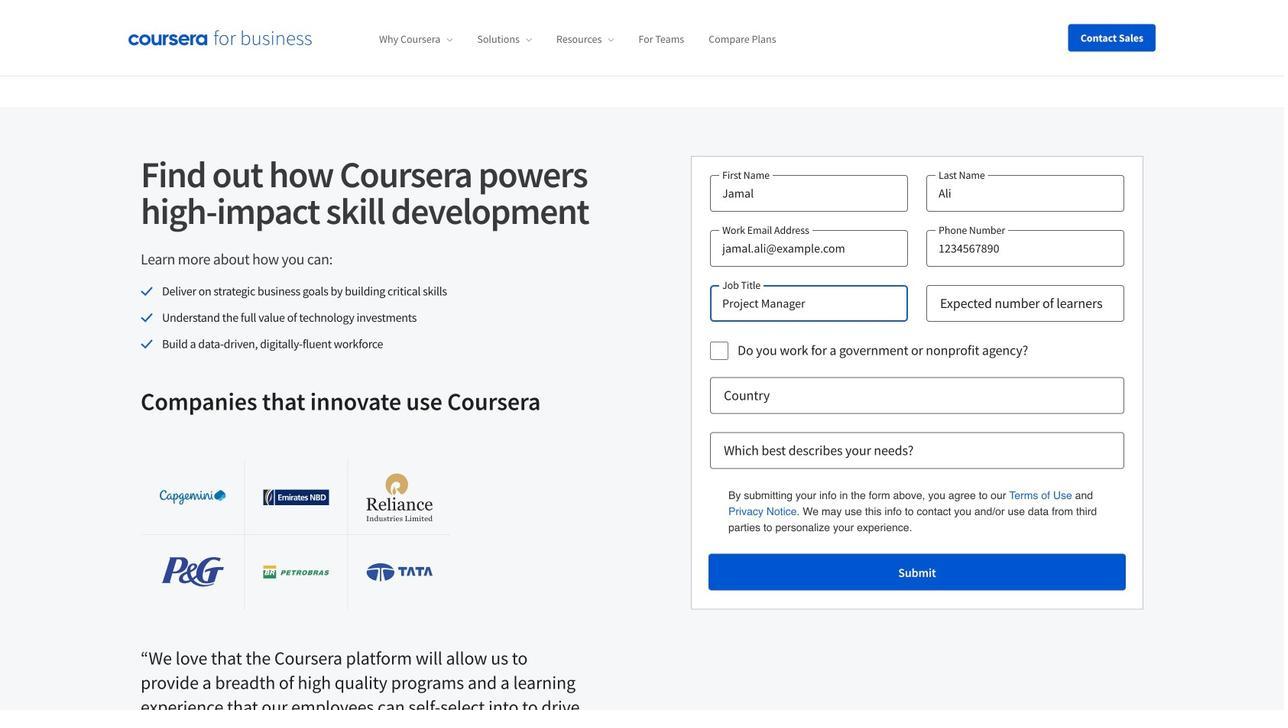 Task type: describe. For each thing, give the bounding box(es) containing it.
Work Email Address email field
[[710, 230, 908, 267]]

p&g logo image
[[161, 557, 224, 587]]

First Name text field
[[710, 175, 908, 212]]

reliance logo image
[[367, 473, 433, 521]]

capgemini logo image
[[160, 490, 226, 505]]

coursera for business image
[[128, 30, 312, 46]]

tata logo image
[[367, 563, 433, 581]]

petrobras logo image
[[263, 566, 329, 579]]



Task type: locate. For each thing, give the bounding box(es) containing it.
Job Title text field
[[710, 285, 908, 322]]

Last Name text field
[[926, 175, 1124, 212]]

emirates logo image
[[263, 489, 329, 506]]

Country Code + Phone Number telephone field
[[926, 230, 1124, 267]]

None checkbox
[[710, 342, 728, 360]]



Task type: vqa. For each thing, say whether or not it's contained in the screenshot.
what can i do with my certificates once i've earned them? "dropdown button"
no



